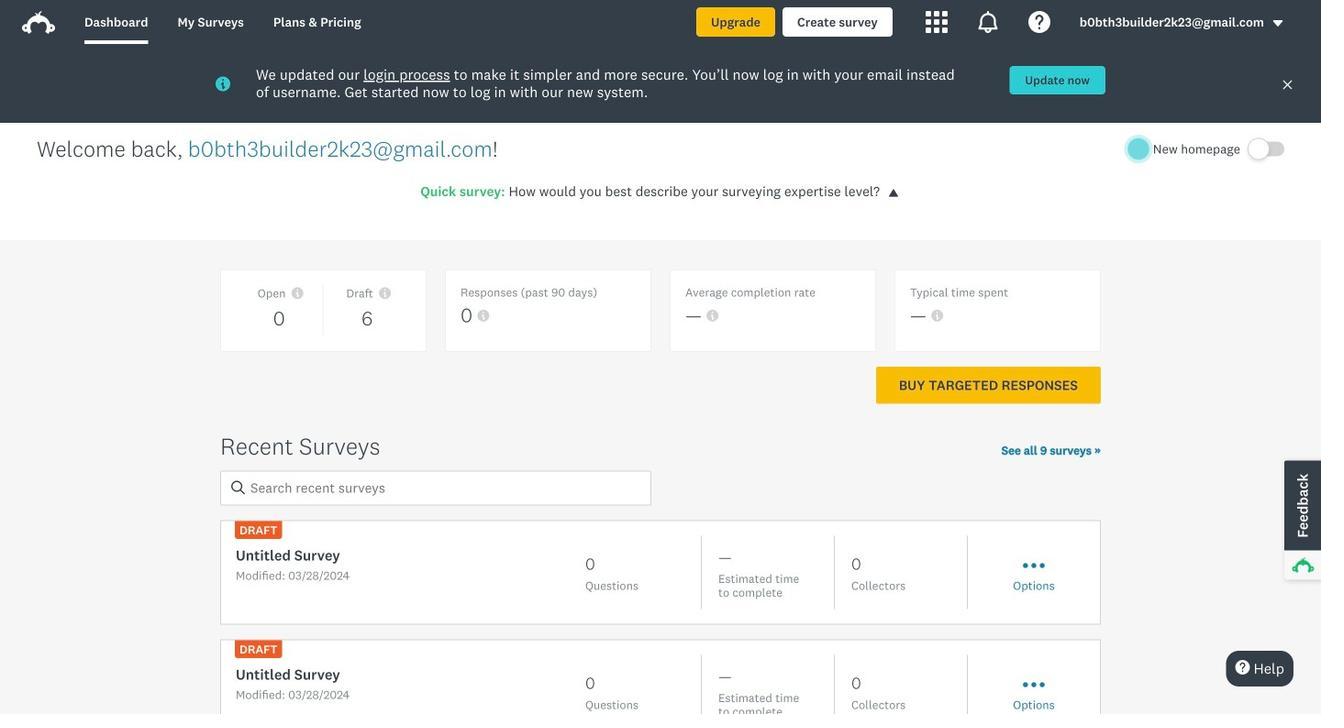 Task type: describe. For each thing, give the bounding box(es) containing it.
2 products icon image from the left
[[977, 11, 999, 33]]

help icon image
[[1028, 11, 1050, 33]]



Task type: locate. For each thing, give the bounding box(es) containing it.
1 horizontal spatial products icon image
[[977, 11, 999, 33]]

x image
[[1282, 79, 1294, 91]]

surveymonkey logo image
[[22, 11, 55, 34]]

0 horizontal spatial products icon image
[[926, 11, 948, 33]]

Search recent surveys text field
[[220, 471, 651, 506]]

None field
[[220, 471, 651, 506]]

products icon image
[[926, 11, 948, 33], [977, 11, 999, 33]]

1 products icon image from the left
[[926, 11, 948, 33]]

dropdown arrow image
[[1272, 17, 1285, 30]]



